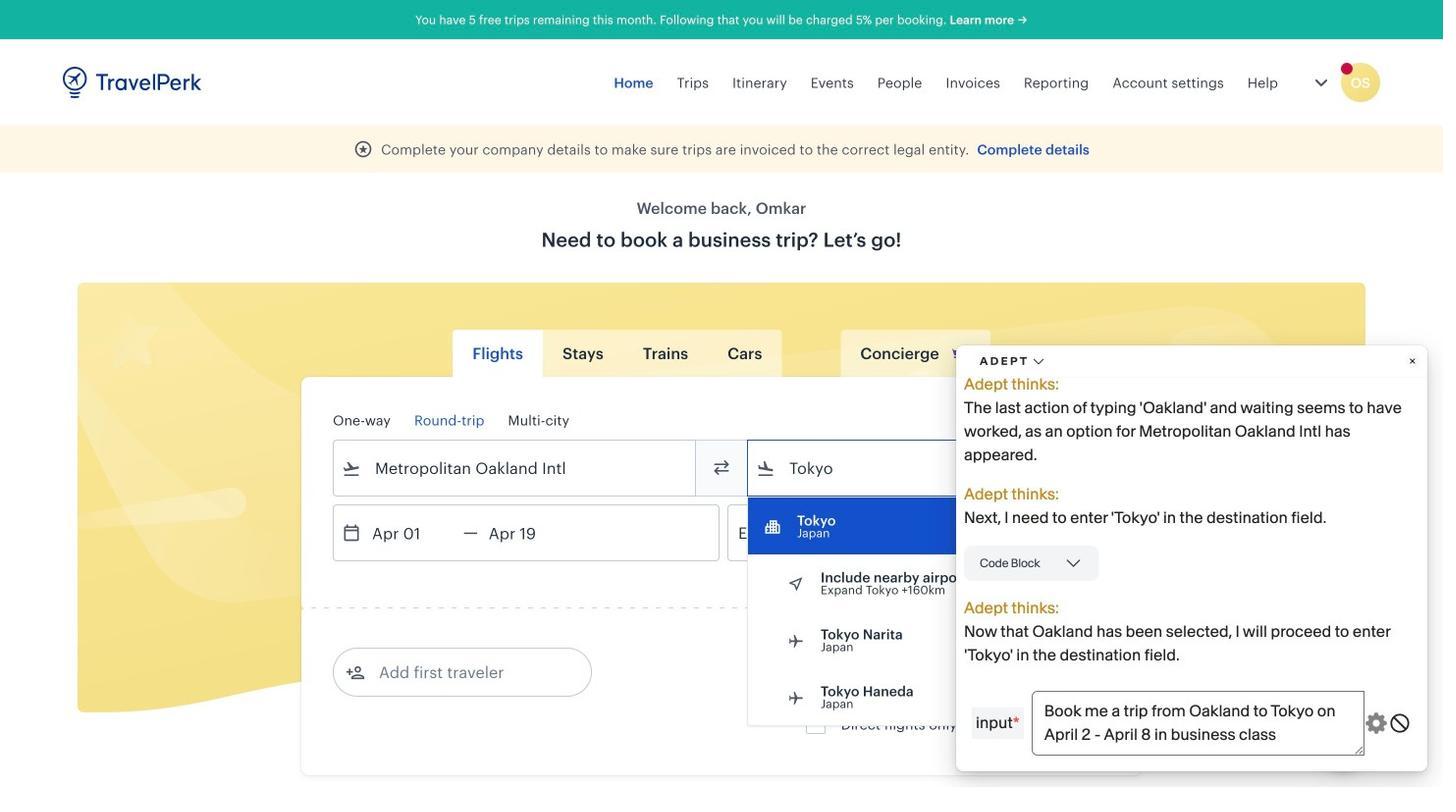 Task type: locate. For each thing, give the bounding box(es) containing it.
Return text field
[[478, 506, 580, 561]]



Task type: describe. For each thing, give the bounding box(es) containing it.
Depart text field
[[361, 506, 464, 561]]

To search field
[[776, 453, 1084, 484]]

From search field
[[361, 453, 670, 484]]

Add first traveler search field
[[365, 657, 570, 688]]



Task type: vqa. For each thing, say whether or not it's contained in the screenshot.
Move forward to switch to the next month. icon on the right of page
no



